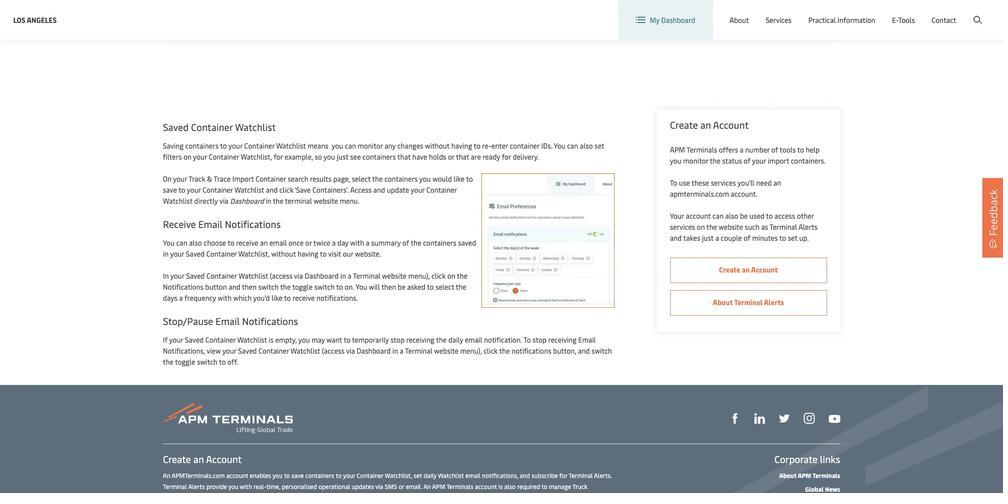 Task type: vqa. For each thing, say whether or not it's contained in the screenshot.
Arriving on the left top of the page
no



Task type: locate. For each thing, give the bounding box(es) containing it.
account inside your account can also be used to access other services on the website such as terminal alerts and takes just a couple of minutes to set up.
[[686, 211, 711, 221]]

required
[[517, 483, 541, 491]]

you can also choose to receive an email once or twice a day with a summary of the containers saved in your saved container watchlist, without having to visit our website.
[[163, 238, 476, 259]]

is
[[269, 335, 274, 345], [499, 483, 503, 491]]

0 vertical spatial just
[[337, 152, 349, 161]]

0 vertical spatial is
[[269, 335, 274, 345]]

if your saved container watchlist is empty, you may want to temporarily stop receiving the daily email notification. to stop receiving email notifications, view your saved container watchlist (access via dashboard in a terminal website menu), click the notifications button, and switch the toggle switch to off.
[[163, 335, 612, 367]]

ready
[[483, 152, 500, 161]]

0 horizontal spatial alerts
[[188, 483, 205, 491]]

click inside on your track & trace import container search results page, select the containers you would like to save to your container watchlist and click 'save containers'. access and update your container watchlist directly via
[[280, 185, 294, 195]]

1 vertical spatial account
[[226, 472, 248, 480]]

0 horizontal spatial like
[[272, 293, 283, 303]]

1 vertical spatial click
[[432, 271, 446, 281]]

receive
[[163, 217, 196, 231]]

click inside if your saved container watchlist is empty, you may want to temporarily stop receiving the daily email notification. to stop receiving email notifications, view your saved container watchlist (access via dashboard in a terminal website menu), click the notifications button, and switch the toggle switch to off.
[[484, 346, 498, 356]]

notification.
[[484, 335, 522, 345]]

to use these services you'll need an apmterminals.com account.
[[670, 178, 782, 199]]

watchlist inside an apmterminals.com account enables you to save containers to your container watchlist, set daily watchlist email notifications, and subscribe for terminal alerts. terminal alerts provide you with real-time, personalised operational updates via sms or email. an apm terminals account is also required to manage truc
[[438, 472, 464, 480]]

twice
[[314, 238, 331, 247]]

email left notifications, at bottom
[[466, 472, 481, 480]]

like right would in the top left of the page
[[454, 174, 465, 184]]

about left switch
[[730, 15, 749, 25]]

to left use
[[670, 178, 678, 187]]

or
[[448, 152, 455, 161], [306, 238, 312, 247], [399, 483, 404, 491]]

dashboard down temporarily
[[357, 346, 391, 356]]

click
[[280, 185, 294, 195], [432, 271, 446, 281], [484, 346, 498, 356]]

to up operational
[[336, 472, 342, 480]]

1 stop from the left
[[391, 335, 405, 345]]

1 horizontal spatial is
[[499, 483, 503, 491]]

you right provide
[[228, 483, 239, 491]]

0 horizontal spatial without
[[271, 249, 296, 259]]

services left the you'll
[[711, 178, 736, 187]]

1 vertical spatial notifications
[[163, 282, 204, 292]]

1 horizontal spatial select
[[436, 282, 454, 292]]

1 horizontal spatial save
[[292, 472, 304, 480]]

0 horizontal spatial with
[[218, 293, 232, 303]]

0 vertical spatial be
[[740, 211, 748, 221]]

can up the see
[[345, 141, 356, 150]]

0 vertical spatial like
[[454, 174, 465, 184]]

to right asked
[[427, 282, 434, 292]]

about inside about terminal alerts link
[[713, 297, 733, 307]]

1 horizontal spatial menu),
[[461, 346, 482, 356]]

1 horizontal spatial on
[[448, 271, 456, 281]]

feedback button
[[983, 178, 1004, 258]]

offers
[[719, 145, 738, 154]]

receive left notifications.
[[293, 293, 315, 303]]

2 horizontal spatial for
[[560, 472, 568, 480]]

menu),
[[408, 271, 430, 281], [461, 346, 482, 356]]

1 horizontal spatial an
[[424, 483, 431, 491]]

receive inside you can also choose to receive an email once or twice a day with a summary of the containers saved in your saved container watchlist, without having to visit our website.
[[236, 238, 258, 247]]

notifications up choose
[[225, 217, 281, 231]]

monitor
[[358, 141, 383, 150], [684, 156, 709, 165]]

1 vertical spatial you
[[163, 238, 175, 247]]

1 vertical spatial without
[[271, 249, 296, 259]]

on inside your account can also be used to access other services on the website such as terminal alerts and takes just a couple of minutes to set up.
[[697, 222, 705, 232]]

2 vertical spatial terminals
[[447, 483, 474, 491]]

so
[[315, 152, 322, 161]]

containers up operational
[[305, 472, 335, 480]]

and up "required"
[[520, 472, 530, 480]]

see
[[350, 152, 361, 161]]

be inside in your saved container watchlist (access via dashboard in a terminal website menu), click on the notifications button and then switch the toggle switch to on. you will then be asked to select the days a frequency with which you'd like to receive notifications.
[[398, 282, 406, 292]]

watchlist inside in your saved container watchlist (access via dashboard in a terminal website menu), click on the notifications button and then switch the toggle switch to on. you will then be asked to select the days a frequency with which you'd like to receive notifications.
[[239, 271, 268, 281]]

0 horizontal spatial click
[[280, 185, 294, 195]]

2 horizontal spatial you
[[554, 141, 566, 150]]

you right on.
[[356, 282, 367, 292]]

dashboard down import
[[230, 196, 264, 206]]

1 vertical spatial menu),
[[461, 346, 482, 356]]

set inside your account can also be used to access other services on the website such as terminal alerts and takes just a couple of minutes to set up.
[[788, 233, 798, 243]]

1 horizontal spatial be
[[740, 211, 748, 221]]

create an account up the about terminal alerts
[[719, 265, 778, 274]]

up.
[[800, 233, 809, 243]]

2 horizontal spatial with
[[350, 238, 364, 247]]

without down "once"
[[271, 249, 296, 259]]

then right the 'will'
[[382, 282, 396, 292]]

notifications for receive email notifications
[[225, 217, 281, 231]]

0 vertical spatial terminals
[[687, 145, 718, 154]]

you
[[554, 141, 566, 150], [163, 238, 175, 247], [356, 282, 367, 292]]

0 vertical spatial with
[[350, 238, 364, 247]]

instagram image
[[804, 413, 815, 424]]

is down notifications, at bottom
[[499, 483, 503, 491]]

1 vertical spatial on
[[697, 222, 705, 232]]

toggle inside if your saved container watchlist is empty, you may want to temporarily stop receiving the daily email notification. to stop receiving email notifications, view your saved container watchlist (access via dashboard in a terminal website menu), click the notifications button, and switch the toggle switch to off.
[[175, 357, 195, 367]]

0 horizontal spatial receiving
[[406, 335, 435, 345]]

alerts down apmterminals.com
[[188, 483, 205, 491]]

1 vertical spatial terminals
[[813, 472, 841, 480]]

on your track & trace import container search results page, select the containers you would like to save to your container watchlist and click 'save containers'. access and update your container watchlist directly via
[[163, 174, 473, 206]]

1 horizontal spatial just
[[702, 233, 714, 243]]

email inside if your saved container watchlist is empty, you may want to temporarily stop receiving the daily email notification. to stop receiving email notifications, view your saved container watchlist (access via dashboard in a terminal website menu), click the notifications button, and switch the toggle switch to off.
[[465, 335, 483, 345]]

contact
[[932, 15, 957, 25]]

menu), inside if your saved container watchlist is empty, you may want to temporarily stop receiving the daily email notification. to stop receiving email notifications, view your saved container watchlist (access via dashboard in a terminal website menu), click the notifications button, and switch the toggle switch to off.
[[461, 346, 482, 356]]

toggle down notifications,
[[175, 357, 195, 367]]

an inside you can also choose to receive an email once or twice a day with a summary of the containers saved in your saved container watchlist, without having to visit our website.
[[260, 238, 268, 247]]

email left notification.
[[465, 335, 483, 345]]

changes
[[398, 141, 424, 150]]

via right directly
[[220, 196, 228, 206]]

los angeles
[[13, 15, 57, 24]]

create an account up offers
[[670, 118, 749, 131]]

0 vertical spatial watchlist,
[[241, 152, 272, 161]]

alerts down create an account link at the right
[[764, 297, 784, 307]]

1 vertical spatial having
[[298, 249, 319, 259]]

having
[[452, 141, 472, 150], [298, 249, 319, 259]]

0 vertical spatial about
[[730, 15, 749, 25]]

to down saved container watchlist
[[220, 141, 227, 150]]

create an account up apmterminals.com
[[163, 453, 242, 466]]

account down notifications, at bottom
[[475, 483, 497, 491]]

access
[[350, 185, 372, 195]]

for inside an apmterminals.com account enables you to save containers to your container watchlist, set daily watchlist email notifications, and subscribe for terminal alerts. terminal alerts provide you with real-time, personalised operational updates via sms or email. an apm terminals account is also required to manage truc
[[560, 472, 568, 480]]

location
[[778, 8, 805, 18]]

containers inside on your track & trace import container search results page, select the containers you would like to save to your container watchlist and click 'save containers'. access and update your container watchlist directly via
[[385, 174, 418, 184]]

to
[[220, 141, 227, 150], [474, 141, 481, 150], [798, 145, 805, 154], [466, 174, 473, 184], [179, 185, 185, 195], [767, 211, 773, 221], [780, 233, 787, 243], [228, 238, 235, 247], [320, 249, 327, 259], [336, 282, 343, 292], [427, 282, 434, 292], [284, 293, 291, 303], [344, 335, 351, 345], [219, 357, 226, 367], [284, 472, 290, 480], [336, 472, 342, 480], [542, 483, 548, 491]]

0 vertical spatial you
[[554, 141, 566, 150]]

0 horizontal spatial that
[[398, 152, 411, 161]]

0 vertical spatial select
[[352, 174, 371, 184]]

or right holds
[[448, 152, 455, 161]]

0 horizontal spatial then
[[242, 282, 257, 292]]

1 vertical spatial toggle
[[175, 357, 195, 367]]

0 vertical spatial set
[[595, 141, 605, 150]]

to inside to use these services you'll need an apmterminals.com account.
[[670, 178, 678, 187]]

to
[[670, 178, 678, 187], [524, 335, 531, 345]]

or inside an apmterminals.com account enables you to save containers to your container watchlist, set daily watchlist email notifications, and subscribe for terminal alerts. terminal alerts provide you with real-time, personalised operational updates via sms or email. an apm terminals account is also required to manage truc
[[399, 483, 404, 491]]

0 horizontal spatial having
[[298, 249, 319, 259]]

0 vertical spatial alerts
[[799, 222, 818, 232]]

stop
[[391, 335, 405, 345], [533, 335, 547, 345]]

1 vertical spatial save
[[292, 472, 304, 480]]

our
[[343, 249, 353, 259]]

1 horizontal spatial apm
[[670, 145, 685, 154]]

or inside you can also choose to receive an email once or twice a day with a summary of the containers saved in your saved container watchlist, without having to visit our website.
[[306, 238, 312, 247]]

watchlist, up sms
[[385, 472, 412, 480]]

1 vertical spatial with
[[218, 293, 232, 303]]

like right you'd
[[272, 293, 283, 303]]

the inside your account can also be used to access other services on the website such as terminal alerts and takes just a couple of minutes to set up.
[[707, 222, 717, 232]]

like inside in your saved container watchlist (access via dashboard in a terminal website menu), click on the notifications button and then switch the toggle switch to on. you will then be asked to select the days a frequency with which you'd like to receive notifications.
[[272, 293, 283, 303]]

to inside if your saved container watchlist is empty, you may want to temporarily stop receiving the daily email notification. to stop receiving email notifications, view your saved container watchlist (access via dashboard in a terminal website menu), click the notifications button, and switch the toggle switch to off.
[[524, 335, 531, 345]]

1 vertical spatial alerts
[[764, 297, 784, 307]]

1 horizontal spatial that
[[456, 152, 469, 161]]

of up import in the right of the page
[[772, 145, 779, 154]]

0 horizontal spatial terminals
[[447, 483, 474, 491]]

2 then from the left
[[382, 282, 396, 292]]

with down button
[[218, 293, 232, 303]]

to left off.
[[219, 357, 226, 367]]

2 horizontal spatial apm
[[798, 472, 812, 480]]

search
[[288, 174, 308, 184]]

0 horizontal spatial (access
[[270, 271, 293, 281]]

1 vertical spatial select
[[436, 282, 454, 292]]

1 horizontal spatial account
[[475, 483, 497, 491]]

1 horizontal spatial (access
[[322, 346, 345, 356]]

about down create an account link at the right
[[713, 297, 733, 307]]

0 horizontal spatial account
[[226, 472, 248, 480]]

notifications up empty,
[[242, 315, 298, 328]]

1 horizontal spatial set
[[595, 141, 605, 150]]

or right sms
[[399, 483, 404, 491]]

email inside you can also choose to receive an email once or twice a day with a summary of the containers saved in your saved container watchlist, without having to visit our website.
[[270, 238, 287, 247]]

2 vertical spatial notifications
[[242, 315, 298, 328]]

shape link
[[730, 412, 740, 424]]

just left the see
[[337, 152, 349, 161]]

any
[[385, 141, 396, 150]]

track
[[189, 174, 205, 184]]

frequency
[[185, 293, 216, 303]]

save down on
[[163, 185, 177, 195]]

select inside on your track & trace import container search results page, select the containers you would like to save to your container watchlist and click 'save containers'. access and update your container watchlist directly via
[[352, 174, 371, 184]]

1 horizontal spatial like
[[454, 174, 465, 184]]

watchlist, inside an apmterminals.com account enables you to save containers to your container watchlist, set daily watchlist email notifications, and subscribe for terminal alerts. terminal alerts provide you with real-time, personalised operational updates via sms or email. an apm terminals account is also required to manage truc
[[385, 472, 412, 480]]

0 vertical spatial to
[[670, 178, 678, 187]]

1 that from the left
[[398, 152, 411, 161]]

on inside in your saved container watchlist (access via dashboard in a terminal website menu), click on the notifications button and then switch the toggle switch to on. you will then be asked to select the days a frequency with which you'd like to receive notifications.
[[448, 271, 456, 281]]

monitor inside saving containers to your container watchlist means  you can monitor any changes without having to re-enter container ids. you can also set filters on your container watchlist, for example, so you just see containers that have holds or that are ready for delivery.
[[358, 141, 383, 150]]

2 receiving from the left
[[549, 335, 577, 345]]

your down saved container watchlist
[[229, 141, 243, 150]]

1 horizontal spatial then
[[382, 282, 396, 292]]

practical
[[809, 15, 836, 25]]

dashboard
[[662, 15, 696, 25], [230, 196, 264, 206], [305, 271, 339, 281], [357, 346, 391, 356]]

notifications,
[[482, 472, 518, 480]]

2 horizontal spatial click
[[484, 346, 498, 356]]

0 horizontal spatial you
[[163, 238, 175, 247]]

container notifications image
[[482, 173, 615, 308]]

containers
[[185, 141, 219, 150], [363, 152, 396, 161], [385, 174, 418, 184], [423, 238, 457, 247], [305, 472, 335, 480]]

toggle inside in your saved container watchlist (access via dashboard in a terminal website menu), click on the notifications button and then switch the toggle switch to on. you will then be asked to select the days a frequency with which you'd like to receive notifications.
[[292, 282, 313, 292]]

1 vertical spatial just
[[702, 233, 714, 243]]

that left the are
[[456, 152, 469, 161]]

you inside if your saved container watchlist is empty, you may want to temporarily stop receiving the daily email notification. to stop receiving email notifications, view your saved container watchlist (access via dashboard in a terminal website menu), click the notifications button, and switch the toggle switch to off.
[[299, 335, 310, 345]]

2 that from the left
[[456, 152, 469, 161]]

notifications up days
[[163, 282, 204, 292]]

an right email.
[[424, 483, 431, 491]]

that
[[398, 152, 411, 161], [456, 152, 469, 161]]

containers left 'saved'
[[423, 238, 457, 247]]

0 horizontal spatial receive
[[236, 238, 258, 247]]

'save
[[295, 185, 311, 195]]

to down the are
[[466, 174, 473, 184]]

stop right temporarily
[[391, 335, 405, 345]]

receive
[[236, 238, 258, 247], [293, 293, 315, 303]]

your right in
[[170, 271, 184, 281]]

with inside an apmterminals.com account enables you to save containers to your container watchlist, set daily watchlist email notifications, and subscribe for terminal alerts. terminal alerts provide you with real-time, personalised operational updates via sms or email. an apm terminals account is also required to manage truc
[[240, 483, 252, 491]]

you inside in your saved container watchlist (access via dashboard in a terminal website menu), click on the notifications button and then switch the toggle switch to on. you will then be asked to select the days a frequency with which you'd like to receive notifications.
[[356, 282, 367, 292]]

website inside if your saved container watchlist is empty, you may want to temporarily stop receiving the daily email notification. to stop receiving email notifications, view your saved container watchlist (access via dashboard in a terminal website menu), click the notifications button, and switch the toggle switch to off.
[[434, 346, 459, 356]]

0 vertical spatial receive
[[236, 238, 258, 247]]

also inside you can also choose to receive an email once or twice a day with a summary of the containers saved in your saved container watchlist, without having to visit our website.
[[189, 238, 202, 247]]

watchlist, down receive email notifications
[[238, 249, 270, 259]]

select right asked
[[436, 282, 454, 292]]

alerts
[[799, 222, 818, 232], [764, 297, 784, 307], [188, 483, 205, 491]]

your
[[229, 141, 243, 150], [193, 152, 207, 161], [752, 156, 766, 165], [173, 174, 187, 184], [187, 185, 201, 195], [411, 185, 425, 195], [170, 249, 184, 259], [170, 271, 184, 281], [169, 335, 183, 345], [223, 346, 237, 356], [343, 472, 355, 480]]

dashboard inside dropdown button
[[662, 15, 696, 25]]

without inside you can also choose to receive an email once or twice a day with a summary of the containers saved in your saved container watchlist, without having to visit our website.
[[271, 249, 296, 259]]

button
[[205, 282, 227, 292]]

services
[[711, 178, 736, 187], [670, 222, 696, 232]]

2 stop from the left
[[533, 335, 547, 345]]

apmt footer logo image
[[163, 403, 293, 434]]

your inside you can also choose to receive an email once or twice a day with a summary of the containers saved in your saved container watchlist, without having to visit our website.
[[170, 249, 184, 259]]

switch
[[258, 282, 279, 292], [314, 282, 335, 292], [592, 346, 612, 356], [197, 357, 218, 367]]

you right the 'so'
[[324, 152, 335, 161]]

about for about
[[730, 15, 749, 25]]

also
[[580, 141, 593, 150], [726, 211, 739, 221], [189, 238, 202, 247], [505, 483, 516, 491]]

without up holds
[[425, 141, 450, 150]]

couple
[[721, 233, 742, 243]]

create an account link
[[670, 258, 827, 283]]

1 horizontal spatial with
[[240, 483, 252, 491]]

apm
[[670, 145, 685, 154], [798, 472, 812, 480], [432, 483, 446, 491]]

0 horizontal spatial on
[[184, 152, 192, 161]]

0 horizontal spatial an
[[163, 472, 170, 480]]

of down the such
[[744, 233, 751, 243]]

with
[[350, 238, 364, 247], [218, 293, 232, 303], [240, 483, 252, 491]]

select up access
[[352, 174, 371, 184]]

be inside your account can also be used to access other services on the website such as terminal alerts and takes just a couple of minutes to set up.
[[740, 211, 748, 221]]

with right day
[[350, 238, 364, 247]]

without inside saving containers to your container watchlist means  you can monitor any changes without having to re-enter container ids. you can also set filters on your container watchlist, for example, so you just see containers that have holds or that are ready for delivery.
[[425, 141, 450, 150]]

dashboard in the terminal website menu.
[[230, 196, 360, 206]]

dashboard inside if your saved container watchlist is empty, you may want to temporarily stop receiving the daily email notification. to stop receiving email notifications, view your saved container watchlist (access via dashboard in a terminal website menu), click the notifications button, and switch the toggle switch to off.
[[357, 346, 391, 356]]

is inside if your saved container watchlist is empty, you may want to temporarily stop receiving the daily email notification. to stop receiving email notifications, view your saved container watchlist (access via dashboard in a terminal website menu), click the notifications button, and switch the toggle switch to off.
[[269, 335, 274, 345]]

website.
[[355, 249, 381, 259]]

is inside an apmterminals.com account enables you to save containers to your container watchlist, set daily watchlist email notifications, and subscribe for terminal alerts. terminal alerts provide you with real-time, personalised operational updates via sms or email. an apm terminals account is also required to manage truc
[[499, 483, 503, 491]]

holds
[[429, 152, 446, 161]]

via down temporarily
[[346, 346, 355, 356]]

2 horizontal spatial account
[[686, 211, 711, 221]]

apmterminals.com
[[172, 472, 225, 480]]

having down "once"
[[298, 249, 319, 259]]

1 vertical spatial receive
[[293, 293, 315, 303]]

0 vertical spatial on
[[184, 152, 192, 161]]

1 vertical spatial services
[[670, 222, 696, 232]]

an left apmterminals.com
[[163, 472, 170, 480]]

1 horizontal spatial having
[[452, 141, 472, 150]]

saved inside in your saved container watchlist (access via dashboard in a terminal website menu), click on the notifications button and then switch the toggle switch to on. you will then be asked to select the days a frequency with which you'd like to receive notifications.
[[186, 271, 205, 281]]

your inside apm terminals offers a number of tools to help you monitor the status of your import containers.
[[752, 156, 766, 165]]

0 vertical spatial apm
[[670, 145, 685, 154]]

watchlist, up import
[[241, 152, 272, 161]]

can inside you can also choose to receive an email once or twice a day with a summary of the containers saved in your saved container watchlist, without having to visit our website.
[[176, 238, 187, 247]]

also up couple
[[726, 211, 739, 221]]

of inside your account can also be used to access other services on the website such as terminal alerts and takes just a couple of minutes to set up.
[[744, 233, 751, 243]]

containers down any
[[363, 152, 396, 161]]

containers inside an apmterminals.com account enables you to save containers to your container watchlist, set daily watchlist email notifications, and subscribe for terminal alerts. terminal alerts provide you with real-time, personalised operational updates via sms or email. an apm terminals account is also required to manage truc
[[305, 472, 335, 480]]

click inside in your saved container watchlist (access via dashboard in a terminal website menu), click on the notifications button and then switch the toggle switch to on. you will then be asked to select the days a frequency with which you'd like to receive notifications.
[[432, 271, 446, 281]]

in inside you can also choose to receive an email once or twice a day with a summary of the containers saved in your saved container watchlist, without having to visit our website.
[[163, 249, 169, 259]]

2 vertical spatial on
[[448, 271, 456, 281]]

daily inside an apmterminals.com account enables you to save containers to your container watchlist, set daily watchlist email notifications, and subscribe for terminal alerts. terminal alerts provide you with real-time, personalised operational updates via sms or email. an apm terminals account is also required to manage truc
[[424, 472, 437, 480]]

1 vertical spatial is
[[499, 483, 503, 491]]

an apmterminals.com account enables you to save containers to your container watchlist, set daily watchlist email notifications, and subscribe for terminal alerts. terminal alerts provide you with real-time, personalised operational updates via sms or email. an apm terminals account is also required to manage truc
[[163, 472, 612, 493]]

also right the ids.
[[580, 141, 593, 150]]

can inside your account can also be used to access other services on the website such as terminal alerts and takes just a couple of minutes to set up.
[[713, 211, 724, 221]]

twitter image
[[779, 413, 790, 424]]

terminals inside an apmterminals.com account enables you to save containers to your container watchlist, set daily watchlist email notifications, and subscribe for terminal alerts. terminal alerts provide you with real-time, personalised operational updates via sms or email. an apm terminals account is also required to manage truc
[[447, 483, 474, 491]]

have
[[413, 152, 427, 161]]

can up couple
[[713, 211, 724, 221]]

1 vertical spatial or
[[306, 238, 312, 247]]

angeles
[[27, 15, 57, 24]]

1 vertical spatial (access
[[322, 346, 345, 356]]

your down 'number' at top
[[752, 156, 766, 165]]

receiving
[[406, 335, 435, 345], [549, 335, 577, 345]]

you'd
[[253, 293, 270, 303]]

0 horizontal spatial daily
[[424, 472, 437, 480]]

use
[[679, 178, 690, 187]]

0 vertical spatial email
[[198, 217, 223, 231]]

via
[[220, 196, 228, 206], [294, 271, 303, 281], [346, 346, 355, 356], [376, 483, 383, 491]]

email left "once"
[[270, 238, 287, 247]]

watchlist,
[[241, 152, 272, 161], [238, 249, 270, 259], [385, 472, 412, 480]]

your right if
[[169, 335, 183, 345]]

to down subscribe
[[542, 483, 548, 491]]

1 vertical spatial email
[[216, 315, 240, 328]]

via inside if your saved container watchlist is empty, you may want to temporarily stop receiving the daily email notification. to stop receiving email notifications, view your saved container watchlist (access via dashboard in a terminal website menu), click the notifications button, and switch the toggle switch to off.
[[346, 346, 355, 356]]

email.
[[406, 483, 422, 491]]

1 vertical spatial monitor
[[684, 156, 709, 165]]

in inside in your saved container watchlist (access via dashboard in a terminal website menu), click on the notifications button and then switch the toggle switch to on. you will then be asked to select the days a frequency with which you'd like to receive notifications.
[[341, 271, 346, 281]]

2 vertical spatial create an account
[[163, 453, 242, 466]]

2 vertical spatial you
[[356, 282, 367, 292]]

linkedin__x28_alt_x29__3_ link
[[755, 412, 765, 424]]

0 horizontal spatial just
[[337, 152, 349, 161]]

these
[[692, 178, 709, 187]]

about for about terminal alerts
[[713, 297, 733, 307]]

dashboard right my
[[662, 15, 696, 25]]

apm inside an apmterminals.com account enables you to save containers to your container watchlist, set daily watchlist email notifications, and subscribe for terminal alerts. terminal alerts provide you with real-time, personalised operational updates via sms or email. an apm terminals account is also required to manage truc
[[432, 483, 446, 491]]

2 vertical spatial set
[[414, 472, 422, 480]]

containers inside you can also choose to receive an email once or twice a day with a summary of the containers saved in your saved container watchlist, without having to visit our website.
[[423, 238, 457, 247]]

empty,
[[275, 335, 297, 345]]

apm up use
[[670, 145, 685, 154]]

terminal inside your account can also be used to access other services on the website such as terminal alerts and takes just a couple of minutes to set up.
[[770, 222, 798, 232]]

0 horizontal spatial to
[[524, 335, 531, 345]]

switch up notifications.
[[314, 282, 335, 292]]

save up "personalised"
[[292, 472, 304, 480]]

0 horizontal spatial apm
[[432, 483, 446, 491]]

(access inside if your saved container watchlist is empty, you may want to temporarily stop receiving the daily email notification. to stop receiving email notifications, view your saved container watchlist (access via dashboard in a terminal website menu), click the notifications button, and switch the toggle switch to off.
[[322, 346, 345, 356]]

1 horizontal spatial toggle
[[292, 282, 313, 292]]

0 horizontal spatial save
[[163, 185, 177, 195]]

for
[[274, 152, 283, 161], [502, 152, 511, 161], [560, 472, 568, 480]]

an
[[701, 118, 711, 131], [774, 178, 782, 187], [260, 238, 268, 247], [742, 265, 750, 274], [193, 453, 204, 466]]

that down changes
[[398, 152, 411, 161]]

saved
[[163, 120, 189, 134], [186, 249, 205, 259], [186, 271, 205, 281], [185, 335, 204, 345], [238, 346, 257, 356]]

you left may
[[299, 335, 310, 345]]

0 horizontal spatial stop
[[391, 335, 405, 345]]

email inside if your saved container watchlist is empty, you may want to temporarily stop receiving the daily email notification. to stop receiving email notifications, view your saved container watchlist (access via dashboard in a terminal website menu), click the notifications button, and switch the toggle switch to off.
[[579, 335, 596, 345]]

can right the ids.
[[567, 141, 578, 150]]

then
[[242, 282, 257, 292], [382, 282, 396, 292]]

0 vertical spatial create an account
[[670, 118, 749, 131]]

to left the help
[[798, 145, 805, 154]]

just
[[337, 152, 349, 161], [702, 233, 714, 243]]

with left real-
[[240, 483, 252, 491]]

of right the status
[[744, 156, 751, 165]]

container inside you can also choose to receive an email once or twice a day with a summary of the containers saved in your saved container watchlist, without having to visit our website.
[[206, 249, 237, 259]]

1 horizontal spatial terminals
[[687, 145, 718, 154]]

website inside in your saved container watchlist (access via dashboard in a terminal website menu), click on the notifications button and then switch the toggle switch to on. you will then be asked to select the days a frequency with which you'd like to receive notifications.
[[382, 271, 407, 281]]

and right 'button,'
[[578, 346, 590, 356]]

saved inside you can also choose to receive an email once or twice a day with a summary of the containers saved in your saved container watchlist, without having to visit our website.
[[186, 249, 205, 259]]

via inside on your track & trace import container search results page, select the containers you would like to save to your container watchlist and click 'save containers'. access and update your container watchlist directly via
[[220, 196, 228, 206]]

in inside if your saved container watchlist is empty, you may want to temporarily stop receiving the daily email notification. to stop receiving email notifications, view your saved container watchlist (access via dashboard in a terminal website menu), click the notifications button, and switch the toggle switch to off.
[[393, 346, 398, 356]]

also inside saving containers to your container watchlist means  you can monitor any changes without having to re-enter container ids. you can also set filters on your container watchlist, for example, so you just see containers that have holds or that are ready for delivery.
[[580, 141, 593, 150]]

2 vertical spatial watchlist,
[[385, 472, 412, 480]]

via down "once"
[[294, 271, 303, 281]]

e-tools button
[[893, 0, 915, 40]]

account right contact dropdown button
[[961, 8, 987, 18]]

apm right email.
[[432, 483, 446, 491]]

(access inside in your saved container watchlist (access via dashboard in a terminal website menu), click on the notifications button and then switch the toggle switch to on. you will then be asked to select the days a frequency with which you'd like to receive notifications.
[[270, 271, 293, 281]]

containers'.
[[313, 185, 349, 195]]

1 horizontal spatial receive
[[293, 293, 315, 303]]

switch location
[[755, 8, 805, 18]]

1 vertical spatial watchlist,
[[238, 249, 270, 259]]



Task type: describe. For each thing, give the bounding box(es) containing it.
container
[[510, 141, 540, 150]]

to left re-
[[474, 141, 481, 150]]

on inside saving containers to your container watchlist means  you can monitor any changes without having to re-enter container ids. you can also set filters on your container watchlist, for example, so you just see containers that have holds or that are ready for delivery.
[[184, 152, 192, 161]]

global menu button
[[814, 0, 882, 26]]

provide
[[207, 483, 227, 491]]

1 horizontal spatial for
[[502, 152, 511, 161]]

feedback
[[986, 189, 1001, 236]]

terminals inside apm terminals offers a number of tools to help you monitor the status of your import containers.
[[687, 145, 718, 154]]

notifications for stop/pause email notifications
[[242, 315, 298, 328]]

create an account for apm terminals offers a number of tools to help you monitor the status of your import containers.
[[670, 118, 749, 131]]

would
[[433, 174, 452, 184]]

1 vertical spatial an
[[424, 483, 431, 491]]

you inside saving containers to your container watchlist means  you can monitor any changes without having to re-enter container ids. you can also set filters on your container watchlist, for example, so you just see containers that have holds or that are ready for delivery.
[[554, 141, 566, 150]]

about button
[[730, 0, 749, 40]]

1 receiving from the left
[[406, 335, 435, 345]]

delivery.
[[513, 152, 539, 161]]

minutes
[[753, 233, 778, 243]]

information
[[838, 15, 876, 25]]

/
[[934, 8, 937, 18]]

practical information
[[809, 15, 876, 25]]

apm inside apm terminals offers a number of tools to help you monitor the status of your import containers.
[[670, 145, 685, 154]]

switch down view
[[197, 357, 218, 367]]

manage
[[549, 483, 571, 491]]

you up page,
[[332, 141, 343, 150]]

in your saved container watchlist (access via dashboard in a terminal website menu), click on the notifications button and then switch the toggle switch to on. you will then be asked to select the days a frequency with which you'd like to receive notifications.
[[163, 271, 468, 303]]

just inside saving containers to your container watchlist means  you can monitor any changes without having to re-enter container ids. you can also set filters on your container watchlist, for example, so you just see containers that have holds or that are ready for delivery.
[[337, 152, 349, 161]]

youtube image
[[829, 415, 841, 423]]

saved up off.
[[238, 346, 257, 356]]

dashboard inside in your saved container watchlist (access via dashboard in a terminal website menu), click on the notifications button and then switch the toggle switch to on. you will then be asked to select the days a frequency with which you'd like to receive notifications.
[[305, 271, 339, 281]]

menu), inside in your saved container watchlist (access via dashboard in a terminal website menu), click on the notifications button and then switch the toggle switch to on. you will then be asked to select the days a frequency with which you'd like to receive notifications.
[[408, 271, 430, 281]]

1 then from the left
[[242, 282, 257, 292]]

global
[[833, 8, 854, 18]]

create an account for an apmterminals.com account enables you to save containers to your container watchlist, set daily watchlist email notifications, and subscribe for terminal alerts. terminal alerts provide you with real-time, personalised operational updates via sms or email. an apm terminals account is also required to manage truc
[[163, 453, 242, 466]]

1 horizontal spatial alerts
[[764, 297, 784, 307]]

linkedin image
[[755, 413, 765, 424]]

other
[[797, 211, 814, 221]]

having inside you can also choose to receive an email once or twice a day with a summary of the containers saved in your saved container watchlist, without having to visit our website.
[[298, 249, 319, 259]]

sms
[[385, 483, 397, 491]]

login / create account
[[916, 8, 987, 18]]

you inside apm terminals offers a number of tools to help you monitor the status of your import containers.
[[670, 156, 682, 165]]

2 vertical spatial account
[[475, 483, 497, 491]]

your inside an apmterminals.com account enables you to save containers to your container watchlist, set daily watchlist email notifications, and subscribe for terminal alerts. terminal alerts provide you with real-time, personalised operational updates via sms or email. an apm terminals account is also required to manage truc
[[343, 472, 355, 480]]

if
[[163, 335, 168, 345]]

your right update
[[411, 185, 425, 195]]

account.
[[731, 189, 758, 199]]

to up "personalised"
[[284, 472, 290, 480]]

stop/pause
[[163, 315, 213, 328]]

updates
[[352, 483, 374, 491]]

enter
[[492, 141, 508, 150]]

set inside saving containers to your container watchlist means  you can monitor any changes without having to re-enter container ids. you can also set filters on your container watchlist, for example, so you just see containers that have holds or that are ready for delivery.
[[595, 141, 605, 150]]

menu
[[856, 8, 874, 18]]

login
[[916, 8, 933, 18]]

services inside your account can also be used to access other services on the website such as terminal alerts and takes just a couple of minutes to set up.
[[670, 222, 696, 232]]

a inside apm terminals offers a number of tools to help you monitor the status of your import containers.
[[740, 145, 744, 154]]

daily inside if your saved container watchlist is empty, you may want to temporarily stop receiving the daily email notification. to stop receiving email notifications, view your saved container watchlist (access via dashboard in a terminal website menu), click the notifications button, and switch the toggle switch to off.
[[449, 335, 463, 345]]

personalised
[[282, 483, 317, 491]]

want
[[327, 335, 342, 345]]

global menu
[[833, 8, 874, 18]]

you tube link
[[829, 413, 841, 424]]

ids.
[[542, 141, 553, 150]]

about for about apm terminals
[[780, 472, 797, 480]]

container inside an apmterminals.com account enables you to save containers to your container watchlist, set daily watchlist email notifications, and subscribe for terminal alerts. terminal alerts provide you with real-time, personalised operational updates via sms or email. an apm terminals account is also required to manage truc
[[357, 472, 384, 480]]

example,
[[285, 152, 313, 161]]

2 horizontal spatial terminals
[[813, 472, 841, 480]]

on
[[163, 174, 172, 184]]

just inside your account can also be used to access other services on the website such as terminal alerts and takes just a couple of minutes to set up.
[[702, 233, 714, 243]]

email for receive
[[198, 217, 223, 231]]

account down minutes
[[752, 265, 778, 274]]

with inside you can also choose to receive an email once or twice a day with a summary of the containers saved in your saved container watchlist, without having to visit our website.
[[350, 238, 364, 247]]

used
[[750, 211, 765, 221]]

to right you'd
[[284, 293, 291, 303]]

contact button
[[932, 0, 957, 40]]

to left on.
[[336, 282, 343, 292]]

to right want at the bottom left of the page
[[344, 335, 351, 345]]

your up track
[[193, 152, 207, 161]]

switch up you'd
[[258, 282, 279, 292]]

receive email notifications
[[163, 217, 281, 231]]

set inside an apmterminals.com account enables you to save containers to your container watchlist, set daily watchlist email notifications, and subscribe for terminal alerts. terminal alerts provide you with real-time, personalised operational updates via sms or email. an apm terminals account is also required to manage truc
[[414, 472, 422, 480]]

about apm terminals link
[[780, 472, 841, 480]]

visit
[[328, 249, 341, 259]]

import
[[768, 156, 790, 165]]

enables
[[250, 472, 271, 480]]

practical information button
[[809, 0, 876, 40]]

terminal inside in your saved container watchlist (access via dashboard in a terminal website menu), click on the notifications button and then switch the toggle switch to on. you will then be asked to select the days a frequency with which you'd like to receive notifications.
[[353, 271, 381, 281]]

and right access
[[374, 185, 385, 195]]

having inside saving containers to your container watchlist means  you can monitor any changes without having to re-enter container ids. you can also set filters on your container watchlist, for example, so you just see containers that have holds or that are ready for delivery.
[[452, 141, 472, 150]]

stop/pause email notifications
[[163, 315, 298, 328]]

an inside to use these services you'll need an apmterminals.com account.
[[774, 178, 782, 187]]

to down the twice
[[320, 249, 327, 259]]

alerts inside your account can also be used to access other services on the website such as terminal alerts and takes just a couple of minutes to set up.
[[799, 222, 818, 232]]

los angeles link
[[13, 14, 57, 25]]

saving containers to your container watchlist means  you can monitor any changes without having to re-enter container ids. you can also set filters on your container watchlist, for example, so you just see containers that have holds or that are ready for delivery.
[[163, 141, 605, 161]]

apmterminals.com
[[670, 189, 729, 199]]

notifications inside in your saved container watchlist (access via dashboard in a terminal website menu), click on the notifications button and then switch the toggle switch to on. you will then be asked to select the days a frequency with which you'd like to receive notifications.
[[163, 282, 204, 292]]

the inside you can also choose to receive an email once or twice a day with a summary of the containers saved in your saved container watchlist, without having to visit our website.
[[411, 238, 422, 247]]

to right minutes
[[780, 233, 787, 243]]

off.
[[228, 357, 238, 367]]

a inside your account can also be used to access other services on the website such as terminal alerts and takes just a couple of minutes to set up.
[[716, 233, 719, 243]]

may
[[312, 335, 325, 345]]

and inside an apmterminals.com account enables you to save containers to your container watchlist, set daily watchlist email notifications, and subscribe for terminal alerts. terminal alerts provide you with real-time, personalised operational updates via sms or email. an apm terminals account is also required to manage truc
[[520, 472, 530, 480]]

to inside apm terminals offers a number of tools to help you monitor the status of your import containers.
[[798, 145, 805, 154]]

about terminal alerts
[[713, 297, 784, 307]]

asked
[[407, 282, 426, 292]]

and inside if your saved container watchlist is empty, you may want to temporarily stop receiving the daily email notification. to stop receiving email notifications, view your saved container watchlist (access via dashboard in a terminal website menu), click the notifications button, and switch the toggle switch to off.
[[578, 346, 590, 356]]

and up dashboard in the terminal website menu.
[[266, 185, 278, 195]]

terminal inside if your saved container watchlist is empty, you may want to temporarily stop receiving the daily email notification. to stop receiving email notifications, view your saved container watchlist (access via dashboard in a terminal website menu), click the notifications button, and switch the toggle switch to off.
[[405, 346, 433, 356]]

trace
[[214, 174, 231, 184]]

status
[[723, 156, 742, 165]]

view
[[207, 346, 221, 356]]

services inside to use these services you'll need an apmterminals.com account.
[[711, 178, 736, 187]]

0 horizontal spatial for
[[274, 152, 283, 161]]

update
[[387, 185, 409, 195]]

watchlist inside saving containers to your container watchlist means  you can monitor any changes without having to re-enter container ids. you can also set filters on your container watchlist, for example, so you just see containers that have holds or that are ready for delivery.
[[276, 141, 306, 150]]

saved
[[458, 238, 476, 247]]

will
[[369, 282, 380, 292]]

via inside an apmterminals.com account enables you to save containers to your container watchlist, set daily watchlist email notifications, and subscribe for terminal alerts. terminal alerts provide you with real-time, personalised operational updates via sms or email. an apm terminals account is also required to manage truc
[[376, 483, 383, 491]]

saved up saving
[[163, 120, 189, 134]]

receive inside in your saved container watchlist (access via dashboard in a terminal website menu), click on the notifications button and then switch the toggle switch to on. you will then be asked to select the days a frequency with which you'd like to receive notifications.
[[293, 293, 315, 303]]

the inside apm terminals offers a number of tools to help you monitor the status of your import containers.
[[710, 156, 721, 165]]

about terminal alerts link
[[670, 290, 827, 316]]

or inside saving containers to your container watchlist means  you can monitor any changes without having to re-enter container ids. you can also set filters on your container watchlist, for example, so you just see containers that have holds or that are ready for delivery.
[[448, 152, 455, 161]]

time,
[[267, 483, 280, 491]]

the inside on your track & trace import container search results page, select the containers you would like to save to your container watchlist and click 'save containers'. access and update your container watchlist directly via
[[372, 174, 383, 184]]

also inside an apmterminals.com account enables you to save containers to your container watchlist, set daily watchlist email notifications, and subscribe for terminal alerts. terminal alerts provide you with real-time, personalised operational updates via sms or email. an apm terminals account is also required to manage truc
[[505, 483, 516, 491]]

los
[[13, 15, 25, 24]]

your right on
[[173, 174, 187, 184]]

your down track
[[187, 185, 201, 195]]

you'll
[[738, 178, 755, 187]]

such
[[745, 222, 760, 232]]

email for stop/pause
[[216, 315, 240, 328]]

select inside in your saved container watchlist (access via dashboard in a terminal website menu), click on the notifications button and then switch the toggle switch to on. you will then be asked to select the days a frequency with which you'd like to receive notifications.
[[436, 282, 454, 292]]

switch
[[755, 8, 776, 18]]

links
[[820, 453, 841, 466]]

alerts inside an apmterminals.com account enables you to save containers to your container watchlist, set daily watchlist email notifications, and subscribe for terminal alerts. terminal alerts provide you with real-time, personalised operational updates via sms or email. an apm terminals account is also required to manage truc
[[188, 483, 205, 491]]

container inside in your saved container watchlist (access via dashboard in a terminal website menu), click on the notifications button and then switch the toggle switch to on. you will then be asked to select the days a frequency with which you'd like to receive notifications.
[[207, 271, 237, 281]]

access
[[775, 211, 796, 221]]

on.
[[345, 282, 354, 292]]

e-
[[893, 15, 899, 25]]

watchlist, inside saving containers to your container watchlist means  you can monitor any changes without having to re-enter container ids. you can also set filters on your container watchlist, for example, so you just see containers that have holds or that are ready for delivery.
[[241, 152, 272, 161]]

login / create account link
[[899, 0, 987, 26]]

results
[[310, 174, 332, 184]]

services
[[766, 15, 792, 25]]

save inside on your track & trace import container search results page, select the containers you would like to save to your container watchlist and click 'save containers'. access and update your container watchlist directly via
[[163, 185, 177, 195]]

days
[[163, 293, 177, 303]]

saved up notifications,
[[185, 335, 204, 345]]

to right choose
[[228, 238, 235, 247]]

account up offers
[[713, 118, 749, 131]]

save inside an apmterminals.com account enables you to save containers to your container watchlist, set daily watchlist email notifications, and subscribe for terminal alerts. terminal alerts provide you with real-time, personalised operational updates via sms or email. an apm terminals account is also required to manage truc
[[292, 472, 304, 480]]

apm terminals offers a number of tools to help you monitor the status of your import containers.
[[670, 145, 826, 165]]

which
[[233, 293, 252, 303]]

menu.
[[340, 196, 360, 206]]

facebook image
[[730, 413, 740, 424]]

to down filters
[[179, 185, 185, 195]]

page,
[[333, 174, 350, 184]]

alerts.
[[594, 472, 612, 480]]

with inside in your saved container watchlist (access via dashboard in a terminal website menu), click on the notifications button and then switch the toggle switch to on. you will then be asked to select the days a frequency with which you'd like to receive notifications.
[[218, 293, 232, 303]]

saving
[[163, 141, 184, 150]]

saved container watchlist
[[163, 120, 276, 134]]

switch right 'button,'
[[592, 346, 612, 356]]

button,
[[553, 346, 577, 356]]

operational
[[319, 483, 350, 491]]

a inside if your saved container watchlist is empty, you may want to temporarily stop receiving the daily email notification. to stop receiving email notifications, view your saved container watchlist (access via dashboard in a terminal website menu), click the notifications button, and switch the toggle switch to off.
[[400, 346, 404, 356]]

1 vertical spatial create an account
[[719, 265, 778, 274]]

email inside an apmterminals.com account enables you to save containers to your container watchlist, set daily watchlist email notifications, and subscribe for terminal alerts. terminal alerts provide you with real-time, personalised operational updates via sms or email. an apm terminals account is also required to manage truc
[[466, 472, 481, 480]]

your inside in your saved container watchlist (access via dashboard in a terminal website menu), click on the notifications button and then switch the toggle switch to on. you will then be asked to select the days a frequency with which you'd like to receive notifications.
[[170, 271, 184, 281]]

as
[[762, 222, 769, 232]]

to up as
[[767, 211, 773, 221]]

instagram link
[[804, 412, 815, 424]]

1 vertical spatial apm
[[798, 472, 812, 480]]

your up off.
[[223, 346, 237, 356]]

subscribe
[[532, 472, 558, 480]]

watchlist, inside you can also choose to receive an email once or twice a day with a summary of the containers saved in your saved container watchlist, without having to visit our website.
[[238, 249, 270, 259]]

containers down saved container watchlist
[[185, 141, 219, 150]]

and inside in your saved container watchlist (access via dashboard in a terminal website menu), click on the notifications button and then switch the toggle switch to on. you will then be asked to select the days a frequency with which you'd like to receive notifications.
[[229, 282, 241, 292]]

account up provide
[[206, 453, 242, 466]]

like inside on your track & trace import container search results page, select the containers you would like to save to your container watchlist and click 'save containers'. access and update your container watchlist directly via
[[454, 174, 465, 184]]

you up time,
[[273, 472, 283, 480]]

website inside your account can also be used to access other services on the website such as terminal alerts and takes just a couple of minutes to set up.
[[719, 222, 744, 232]]

you inside on your track & trace import container search results page, select the containers you would like to save to your container watchlist and click 'save containers'. access and update your container watchlist directly via
[[420, 174, 431, 184]]

via inside in your saved container watchlist (access via dashboard in a terminal website menu), click on the notifications button and then switch the toggle switch to on. you will then be asked to select the days a frequency with which you'd like to receive notifications.
[[294, 271, 303, 281]]

tools
[[780, 145, 796, 154]]

services button
[[766, 0, 792, 40]]

monitor inside apm terminals offers a number of tools to help you monitor the status of your import containers.
[[684, 156, 709, 165]]

and inside your account can also be used to access other services on the website such as terminal alerts and takes just a couple of minutes to set up.
[[670, 233, 682, 243]]



